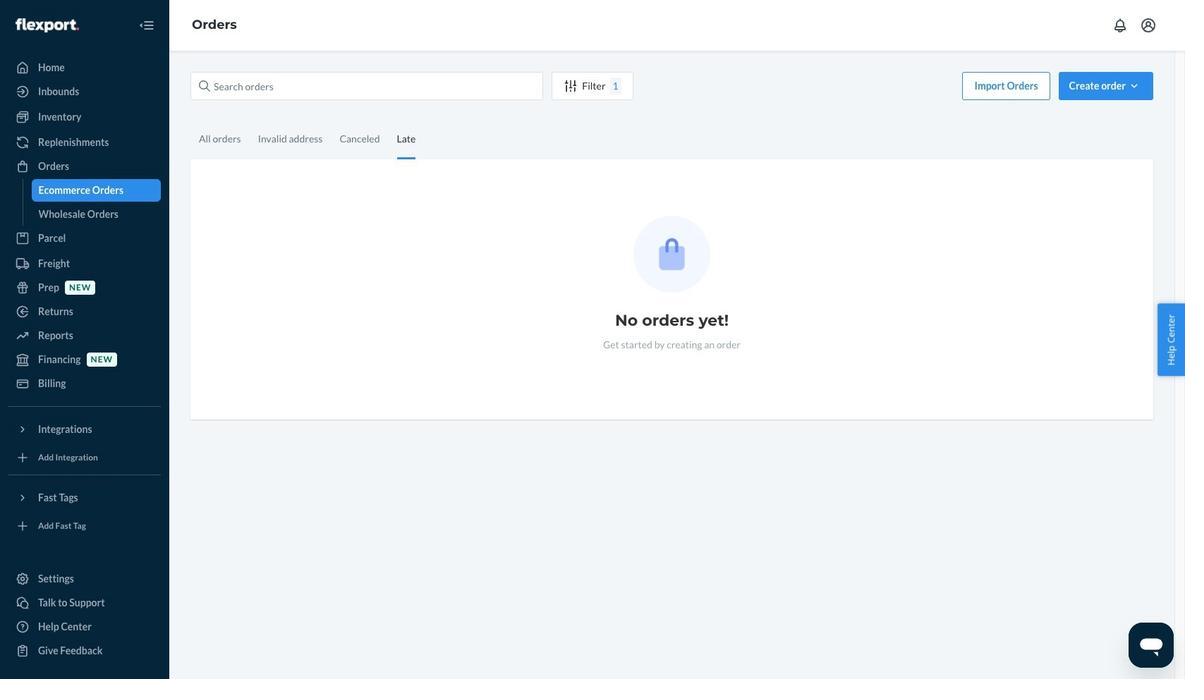 Task type: describe. For each thing, give the bounding box(es) containing it.
open account menu image
[[1140, 17, 1157, 34]]

open notifications image
[[1112, 17, 1129, 34]]

Search orders text field
[[191, 72, 543, 100]]



Task type: vqa. For each thing, say whether or not it's contained in the screenshot.
Help on the right bottom of page
no



Task type: locate. For each thing, give the bounding box(es) containing it.
empty list image
[[634, 216, 711, 293]]

search image
[[199, 80, 210, 92]]

close navigation image
[[138, 17, 155, 34]]

flexport logo image
[[16, 18, 79, 32]]



